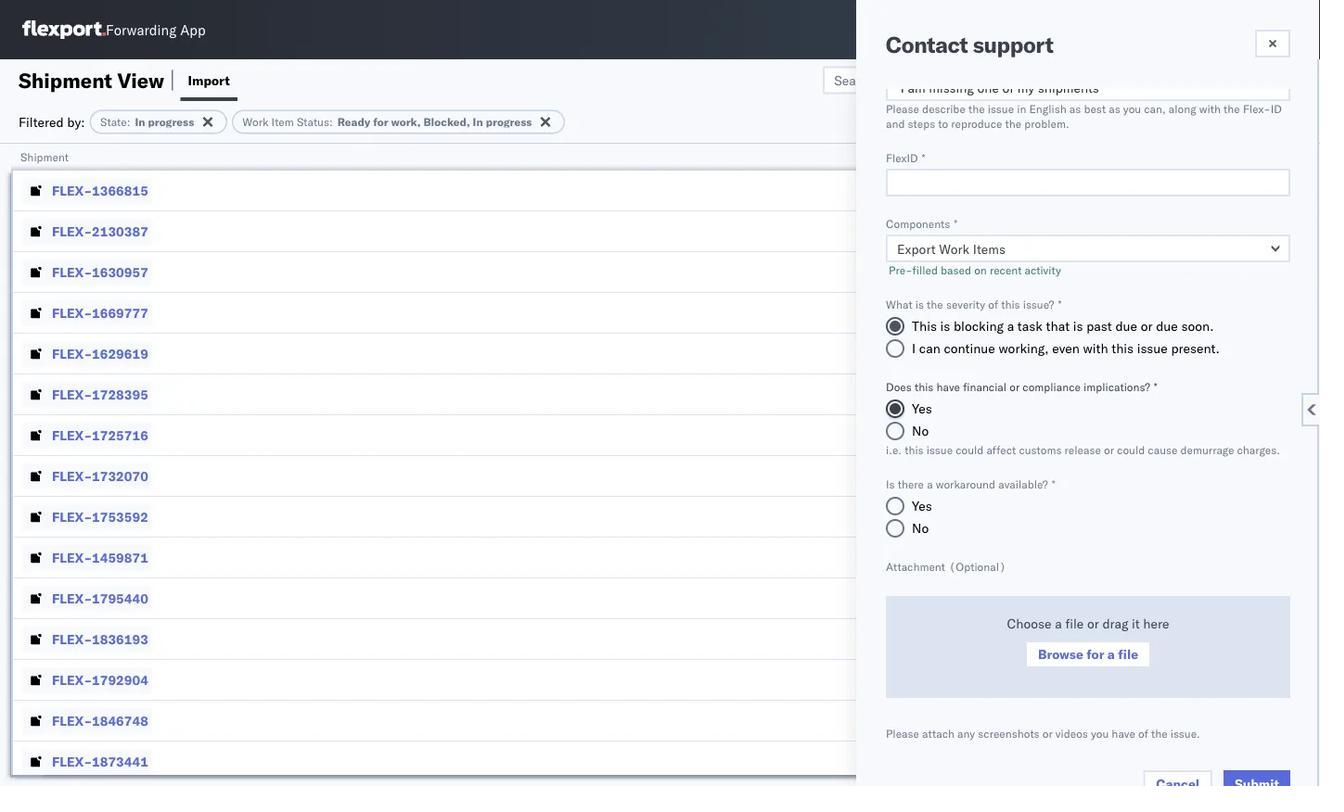 Task type: locate. For each thing, give the bounding box(es) containing it.
forwarding
[[106, 21, 177, 39]]

1 horizontal spatial with
[[1199, 102, 1221, 116]]

pre-
[[889, 263, 913, 277]]

flex- down the flex-1753592 button
[[52, 550, 92, 566]]

charges.
[[1237, 443, 1280, 457]]

could left cause on the bottom right of the page
[[1117, 443, 1145, 457]]

1 vertical spatial file
[[1118, 647, 1139, 663]]

the
[[969, 102, 985, 116], [1224, 102, 1240, 116], [1005, 116, 1022, 130], [927, 297, 943, 311], [1151, 727, 1168, 741]]

0 vertical spatial for
[[373, 115, 388, 129]]

file down "it"
[[1118, 647, 1139, 663]]

6 flex- from the top
[[52, 386, 92, 403]]

9 flex- from the top
[[52, 509, 92, 525]]

flex- for 1725716
[[52, 427, 92, 444]]

0 vertical spatial shipment
[[19, 67, 112, 93]]

issue up workaround
[[927, 443, 953, 457]]

flex- down flex-1795440 button
[[52, 631, 92, 648]]

no up there
[[912, 423, 929, 439]]

0 vertical spatial with
[[1199, 102, 1221, 116]]

issue left present.
[[1137, 341, 1168, 357]]

1 horizontal spatial as
[[1109, 102, 1121, 116]]

0 horizontal spatial issue
[[927, 443, 953, 457]]

0 horizontal spatial due
[[1116, 318, 1138, 334]]

flex-1795440 button
[[22, 586, 152, 612]]

Search... text field
[[823, 66, 1025, 94]]

0 horizontal spatial progress
[[148, 115, 194, 129]]

is right what
[[916, 297, 924, 311]]

1792904
[[92, 672, 148, 688]]

flex-1792904 button
[[22, 668, 152, 694]]

1630957
[[92, 264, 148, 280]]

0 vertical spatial have
[[937, 380, 960, 394]]

flex- down flex-1792904 button
[[52, 713, 92, 729]]

a down drag
[[1108, 647, 1115, 663]]

no for this
[[912, 423, 929, 439]]

0 horizontal spatial in
[[135, 115, 145, 129]]

there
[[898, 477, 924, 491]]

and
[[886, 116, 905, 130]]

or left drag
[[1087, 616, 1099, 632]]

that
[[1046, 318, 1070, 334]]

1 horizontal spatial due
[[1156, 318, 1178, 334]]

with down past
[[1083, 341, 1108, 357]]

yes down can
[[912, 401, 932, 417]]

flex- down flex-1846748 button
[[52, 754, 92, 770]]

1 yes from the top
[[912, 401, 932, 417]]

task
[[1018, 318, 1043, 334]]

for down "choose a file or drag it here"
[[1087, 647, 1105, 663]]

1459871
[[92, 550, 148, 566]]

with right along
[[1199, 102, 1221, 116]]

in
[[1017, 102, 1027, 116]]

1 horizontal spatial have
[[1112, 727, 1136, 741]]

1 vertical spatial with
[[1083, 341, 1108, 357]]

0 vertical spatial no
[[912, 423, 929, 439]]

1 vertical spatial please
[[886, 727, 919, 741]]

flex-1630957
[[52, 264, 148, 280]]

flex-1669777
[[52, 305, 148, 321]]

1 no from the top
[[912, 423, 929, 439]]

1 horizontal spatial in
[[473, 115, 483, 129]]

0 vertical spatial you
[[1123, 102, 1141, 116]]

customs
[[1019, 443, 1062, 457]]

import button
[[180, 59, 237, 101]]

have left financial
[[937, 380, 960, 394]]

0 vertical spatial yes
[[912, 401, 932, 417]]

2 no from the top
[[912, 521, 929, 537]]

7 flex- from the top
[[52, 427, 92, 444]]

:
[[127, 115, 130, 129], [329, 115, 333, 129]]

1 as from the left
[[1070, 102, 1081, 116]]

due right past
[[1116, 318, 1138, 334]]

ready
[[337, 115, 370, 129]]

1 could from the left
[[956, 443, 984, 457]]

no up attachment
[[912, 521, 929, 537]]

contact
[[886, 31, 968, 58]]

1 vertical spatial issue
[[1137, 341, 1168, 357]]

flex-1753592 button
[[22, 504, 152, 530]]

soon.
[[1182, 318, 1214, 334]]

working,
[[999, 341, 1049, 357]]

as right best
[[1109, 102, 1121, 116]]

is right this
[[940, 318, 950, 334]]

0 horizontal spatial as
[[1070, 102, 1081, 116]]

flex- up flex-2130387 button
[[52, 182, 92, 199]]

0 vertical spatial please
[[886, 102, 919, 116]]

please inside please describe the issue in english as best as you can, along with the flex-id and steps to reproduce the problem.
[[886, 102, 919, 116]]

flex-1725716
[[52, 427, 148, 444]]

for inside button
[[1087, 647, 1105, 663]]

shipment up by:
[[19, 67, 112, 93]]

11 flex- from the top
[[52, 591, 92, 607]]

flex- for 1669777
[[52, 305, 92, 321]]

flex-
[[1243, 102, 1271, 116]]

flex- down the flex-1732070 button
[[52, 509, 92, 525]]

1 vertical spatial shipment
[[20, 150, 69, 164]]

2130387
[[92, 223, 148, 239]]

flex- down the flex-1366815 button
[[52, 223, 92, 239]]

file
[[1066, 616, 1084, 632], [1118, 647, 1139, 663]]

None text field
[[886, 73, 1291, 101], [886, 169, 1291, 197], [886, 73, 1291, 101], [886, 169, 1291, 197]]

resize handle column header
[[1282, 144, 1305, 787]]

based
[[941, 263, 971, 277]]

1 horizontal spatial for
[[1087, 647, 1105, 663]]

* right the components
[[954, 217, 958, 231]]

please
[[886, 102, 919, 116], [886, 727, 919, 741]]

12 flex- from the top
[[52, 631, 92, 648]]

even
[[1052, 341, 1080, 357]]

5 flex- from the top
[[52, 346, 92, 362]]

2 flex- from the top
[[52, 223, 92, 239]]

for
[[373, 115, 388, 129], [1087, 647, 1105, 663]]

what is the severity of this issue? *
[[886, 297, 1062, 311]]

flex- for 1836193
[[52, 631, 92, 648]]

financial
[[963, 380, 1007, 394]]

or
[[1141, 318, 1153, 334], [1010, 380, 1020, 394], [1104, 443, 1114, 457], [1087, 616, 1099, 632], [1043, 727, 1053, 741]]

please for please attach any screenshots or videos you have of the issue.
[[886, 727, 919, 741]]

1 horizontal spatial issue
[[988, 102, 1014, 116]]

screenshots
[[978, 727, 1040, 741]]

this
[[1001, 297, 1020, 311], [1112, 341, 1134, 357], [915, 380, 934, 394], [905, 443, 924, 457]]

15 flex- from the top
[[52, 754, 92, 770]]

flex-1795440
[[52, 591, 148, 607]]

flex- down flex-1728395 button
[[52, 427, 92, 444]]

shipment view
[[19, 67, 164, 93]]

could left affect
[[956, 443, 984, 457]]

13 flex- from the top
[[52, 672, 92, 688]]

this down past
[[1112, 341, 1134, 357]]

0 horizontal spatial you
[[1091, 727, 1109, 741]]

flex- down flex-1836193 button
[[52, 672, 92, 688]]

flex- down flex-1629619 button
[[52, 386, 92, 403]]

1 horizontal spatial progress
[[486, 115, 532, 129]]

flex-1459871
[[52, 550, 148, 566]]

in right the blocked,
[[473, 115, 483, 129]]

you right the videos
[[1091, 727, 1109, 741]]

of left issue.
[[1138, 727, 1149, 741]]

flex- for 1732070
[[52, 468, 92, 484]]

flex- down flex-1630957 button
[[52, 305, 92, 321]]

1753592
[[92, 509, 148, 525]]

*
[[922, 151, 926, 165], [954, 217, 958, 231], [1058, 297, 1062, 311], [1154, 380, 1158, 394], [1052, 477, 1056, 491]]

flex-1630957 button
[[22, 259, 152, 285]]

1 vertical spatial for
[[1087, 647, 1105, 663]]

4 flex- from the top
[[52, 305, 92, 321]]

flex-1669777 button
[[22, 300, 152, 326]]

for left work,
[[373, 115, 388, 129]]

in
[[135, 115, 145, 129], [473, 115, 483, 129]]

file inside button
[[1118, 647, 1139, 663]]

1 due from the left
[[1116, 318, 1138, 334]]

flex- down flex-1669777 button
[[52, 346, 92, 362]]

1 vertical spatial you
[[1091, 727, 1109, 741]]

: left ready
[[329, 115, 333, 129]]

flex- for 1753592
[[52, 509, 92, 525]]

please left attach on the right of the page
[[886, 727, 919, 741]]

file exception button
[[1101, 66, 1229, 94], [1101, 66, 1229, 94]]

components
[[886, 217, 950, 231]]

1 : from the left
[[127, 115, 130, 129]]

issue?
[[1023, 297, 1054, 311]]

* right available?
[[1052, 477, 1056, 491]]

shipment down filtered
[[20, 150, 69, 164]]

0 horizontal spatial could
[[956, 443, 984, 457]]

flex- inside 'button'
[[52, 754, 92, 770]]

1629619
[[92, 346, 148, 362]]

the up this
[[927, 297, 943, 311]]

is right that
[[1073, 318, 1083, 334]]

please up and
[[886, 102, 919, 116]]

0 vertical spatial file
[[1066, 616, 1084, 632]]

progress right the blocked,
[[486, 115, 532, 129]]

flex-1753592
[[52, 509, 148, 525]]

of
[[988, 297, 998, 311], [1138, 727, 1149, 741]]

could
[[956, 443, 984, 457], [1117, 443, 1145, 457]]

by:
[[67, 114, 85, 130]]

workaround
[[936, 477, 996, 491]]

1 horizontal spatial file
[[1118, 647, 1139, 663]]

8 flex- from the top
[[52, 468, 92, 484]]

flex- down flex-2130387 button
[[52, 264, 92, 280]]

flex- down flex-1725716 button
[[52, 468, 92, 484]]

a
[[1007, 318, 1014, 334], [927, 477, 933, 491], [1055, 616, 1062, 632], [1108, 647, 1115, 663]]

issue.
[[1171, 727, 1200, 741]]

in right the state
[[135, 115, 145, 129]]

here
[[1143, 616, 1170, 632]]

flex- for 1630957
[[52, 264, 92, 280]]

1795440
[[92, 591, 148, 607]]

1 vertical spatial no
[[912, 521, 929, 537]]

0 horizontal spatial :
[[127, 115, 130, 129]]

2 please from the top
[[886, 727, 919, 741]]

flex- down flex-1459871 button
[[52, 591, 92, 607]]

no for there
[[912, 521, 929, 537]]

* right implications?
[[1154, 380, 1158, 394]]

of up blocking
[[988, 297, 998, 311]]

2 as from the left
[[1109, 102, 1121, 116]]

have right the videos
[[1112, 727, 1136, 741]]

0 horizontal spatial of
[[988, 297, 998, 311]]

1 vertical spatial yes
[[912, 498, 932, 514]]

flexid
[[886, 151, 918, 165]]

issue left "in" on the top right
[[988, 102, 1014, 116]]

1 vertical spatial have
[[1112, 727, 1136, 741]]

1 horizontal spatial could
[[1117, 443, 1145, 457]]

i can continue working, even with this issue present.
[[912, 341, 1220, 357]]

due left soon.
[[1156, 318, 1178, 334]]

videos
[[1056, 727, 1088, 741]]

file up 'browse for a file'
[[1066, 616, 1084, 632]]

with inside please describe the issue in english as best as you can, along with the flex-id and steps to reproduce the problem.
[[1199, 102, 1221, 116]]

drag
[[1103, 616, 1129, 632]]

you left can,
[[1123, 102, 1141, 116]]

* right 'flexid'
[[922, 151, 926, 165]]

0 horizontal spatial for
[[373, 115, 388, 129]]

1 horizontal spatial :
[[329, 115, 333, 129]]

flex- for 1366815
[[52, 182, 92, 199]]

flex- for 1873441
[[52, 754, 92, 770]]

progress down the view
[[148, 115, 194, 129]]

due
[[1116, 318, 1138, 334], [1156, 318, 1178, 334]]

this right does
[[915, 380, 934, 394]]

3 flex- from the top
[[52, 264, 92, 280]]

id
[[1271, 102, 1282, 116]]

shipment inside button
[[20, 150, 69, 164]]

1 horizontal spatial of
[[1138, 727, 1149, 741]]

0 vertical spatial issue
[[988, 102, 1014, 116]]

yes for there
[[912, 498, 932, 514]]

flexport. image
[[22, 20, 106, 39]]

1 flex- from the top
[[52, 182, 92, 199]]

please for please describe the issue in english as best as you can, along with the flex-id and steps to reproduce the problem.
[[886, 102, 919, 116]]

1 please from the top
[[886, 102, 919, 116]]

2 horizontal spatial issue
[[1137, 341, 1168, 357]]

is
[[916, 297, 924, 311], [940, 318, 950, 334], [1073, 318, 1083, 334]]

0 horizontal spatial is
[[916, 297, 924, 311]]

yes down there
[[912, 498, 932, 514]]

as left best
[[1070, 102, 1081, 116]]

flex-1728395
[[52, 386, 148, 403]]

shipment for shipment view
[[19, 67, 112, 93]]

have
[[937, 380, 960, 394], [1112, 727, 1136, 741]]

: down the view
[[127, 115, 130, 129]]

1 horizontal spatial you
[[1123, 102, 1141, 116]]

issue
[[988, 102, 1014, 116], [1137, 341, 1168, 357], [927, 443, 953, 457]]

10 flex- from the top
[[52, 550, 92, 566]]

pre-filled based on recent activity
[[886, 263, 1061, 277]]

is for the
[[916, 297, 924, 311]]

14 flex- from the top
[[52, 713, 92, 729]]

2 yes from the top
[[912, 498, 932, 514]]

flex- inside button
[[52, 182, 92, 199]]

1 horizontal spatial is
[[940, 318, 950, 334]]

0 horizontal spatial have
[[937, 380, 960, 394]]



Task type: vqa. For each thing, say whether or not it's contained in the screenshot.
customs
yes



Task type: describe. For each thing, give the bounding box(es) containing it.
flex-1732070
[[52, 468, 148, 484]]

filled
[[913, 263, 938, 277]]

Search Shipments (/) text field
[[965, 16, 1144, 44]]

0 vertical spatial of
[[988, 297, 998, 311]]

2 horizontal spatial is
[[1073, 318, 1083, 334]]

cause
[[1148, 443, 1178, 457]]

flex- for 2130387
[[52, 223, 92, 239]]

along
[[1169, 102, 1197, 116]]

compliance
[[1023, 380, 1081, 394]]

flex- for 1846748
[[52, 713, 92, 729]]

flex-1836193 button
[[22, 627, 152, 653]]

i.e. this issue could affect customs release or could cause demurrage charges.
[[886, 443, 1280, 457]]

flex- for 1459871
[[52, 550, 92, 566]]

exception
[[1156, 72, 1217, 88]]

a left task
[[1007, 318, 1014, 334]]

flex-1846748
[[52, 713, 148, 729]]

* right issue?
[[1058, 297, 1062, 311]]

does this have financial or compliance implications? *
[[886, 380, 1158, 394]]

browse for a file button
[[1025, 641, 1152, 669]]

os
[[1268, 23, 1286, 37]]

continue
[[944, 341, 995, 357]]

1366815
[[92, 182, 148, 199]]

blocked,
[[423, 115, 470, 129]]

contact support
[[886, 31, 1054, 58]]

this
[[912, 318, 937, 334]]

1 in from the left
[[135, 115, 145, 129]]

1728395
[[92, 386, 148, 403]]

attach
[[922, 727, 955, 741]]

activity
[[1025, 263, 1061, 277]]

shipment for shipment
[[20, 150, 69, 164]]

status
[[297, 115, 329, 129]]

state : in progress
[[100, 115, 194, 129]]

does
[[886, 380, 912, 394]]

the left flex-
[[1224, 102, 1240, 116]]

flex-1732070 button
[[22, 463, 152, 489]]

i
[[912, 341, 916, 357]]

choose a file or drag it here
[[1007, 616, 1170, 632]]

flex-1792904
[[52, 672, 148, 688]]

the up reproduce
[[969, 102, 985, 116]]

please attach any screenshots or videos you have of the issue.
[[886, 727, 1200, 741]]

1 progress from the left
[[148, 115, 194, 129]]

a right there
[[927, 477, 933, 491]]

present.
[[1171, 341, 1220, 357]]

to
[[938, 116, 948, 130]]

steps
[[908, 116, 935, 130]]

the left issue.
[[1151, 727, 1168, 741]]

Export Work Items text field
[[886, 235, 1291, 263]]

os button
[[1255, 8, 1298, 51]]

work,
[[391, 115, 421, 129]]

blocking
[[954, 318, 1004, 334]]

browse
[[1038, 647, 1084, 663]]

describe
[[922, 102, 966, 116]]

or left the videos
[[1043, 727, 1053, 741]]

flex- for 1728395
[[52, 386, 92, 403]]

or right release
[[1104, 443, 1114, 457]]

on
[[974, 263, 987, 277]]

can,
[[1144, 102, 1166, 116]]

you inside please describe the issue in english as best as you can, along with the flex-id and steps to reproduce the problem.
[[1123, 102, 1141, 116]]

1725716
[[92, 427, 148, 444]]

work
[[242, 115, 269, 129]]

flex- for 1629619
[[52, 346, 92, 362]]

flex-1846748 button
[[22, 708, 152, 734]]

1873441
[[92, 754, 148, 770]]

flex-1629619
[[52, 346, 148, 362]]

reproduce
[[951, 116, 1002, 130]]

0 horizontal spatial with
[[1083, 341, 1108, 357]]

please describe the issue in english as best as you can, along with the flex-id and steps to reproduce the problem.
[[886, 102, 1282, 130]]

flex-1728395 button
[[22, 382, 152, 408]]

1669777
[[92, 305, 148, 321]]

this right i.e.
[[905, 443, 924, 457]]

is
[[886, 477, 895, 491]]

import
[[188, 72, 230, 88]]

is there a workaround available? *
[[886, 477, 1056, 491]]

yes for this
[[912, 401, 932, 417]]

or right financial
[[1010, 380, 1020, 394]]

a inside button
[[1108, 647, 1115, 663]]

flexid *
[[886, 151, 926, 165]]

flex- for 1795440
[[52, 591, 92, 607]]

a right choose
[[1055, 616, 1062, 632]]

flex- for 1792904
[[52, 672, 92, 688]]

or right past
[[1141, 318, 1153, 334]]

the down "in" on the top right
[[1005, 116, 1022, 130]]

2 vertical spatial issue
[[927, 443, 953, 457]]

issue inside please describe the issue in english as best as you can, along with the flex-id and steps to reproduce the problem.
[[988, 102, 1014, 116]]

file
[[1130, 72, 1153, 88]]

work item status : ready for work, blocked, in progress
[[242, 115, 532, 129]]

0 horizontal spatial file
[[1066, 616, 1084, 632]]

english
[[1029, 102, 1067, 116]]

2 due from the left
[[1156, 318, 1178, 334]]

browse for a file
[[1038, 647, 1139, 663]]

2 could from the left
[[1117, 443, 1145, 457]]

flex-1366815
[[52, 182, 148, 199]]

flex-1459871 button
[[22, 545, 152, 571]]

attachment
[[886, 560, 945, 574]]

i.e.
[[886, 443, 902, 457]]

app
[[180, 21, 206, 39]]

what
[[886, 297, 913, 311]]

flex-1873441
[[52, 754, 148, 770]]

shipment button
[[11, 146, 1286, 164]]

best
[[1084, 102, 1106, 116]]

can
[[919, 341, 941, 357]]

this left issue?
[[1001, 297, 1020, 311]]

2 : from the left
[[329, 115, 333, 129]]

2 in from the left
[[473, 115, 483, 129]]

support
[[973, 31, 1054, 58]]

severity
[[946, 297, 985, 311]]

2 progress from the left
[[486, 115, 532, 129]]

flex-1629619 button
[[22, 341, 152, 367]]

recent
[[990, 263, 1022, 277]]

affect
[[987, 443, 1016, 457]]

demurrage
[[1181, 443, 1234, 457]]

available?
[[999, 477, 1048, 491]]

1 vertical spatial of
[[1138, 727, 1149, 741]]

is for blocking
[[940, 318, 950, 334]]

this is blocking a task that is past due or due soon.
[[912, 318, 1214, 334]]

filtered
[[19, 114, 64, 130]]

choose
[[1007, 616, 1052, 632]]

it
[[1132, 616, 1140, 632]]



